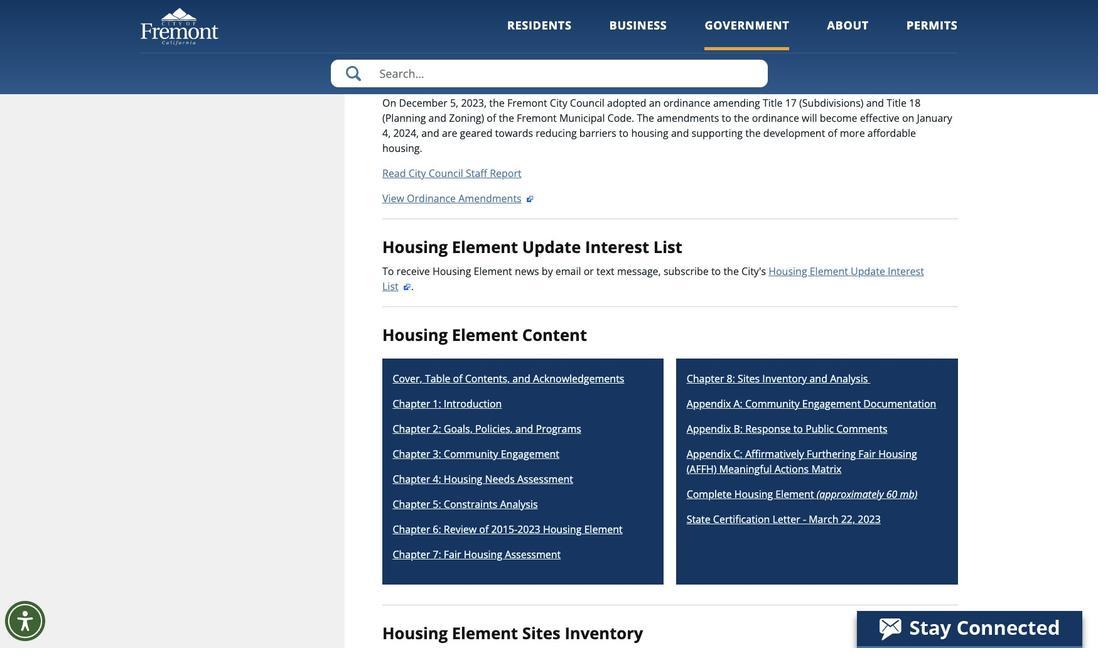 Task type: vqa. For each thing, say whether or not it's contained in the screenshot.
Chapter 6: Review of 2015-2023 Housing Element
yes



Task type: locate. For each thing, give the bounding box(es) containing it.
city down implement
[[550, 96, 567, 110]]

housing element content
[[382, 324, 587, 346]]

0 vertical spatial list
[[654, 236, 683, 258]]

0 vertical spatial ordinance
[[664, 96, 711, 110]]

on december 5, 2023, the fremont city council adopted an ordinance amending title 17 (subdivisions) and title 18 (planning and zoning) of the fremont municipal code. the amendments to the ordinance will become effective on january 4, 2024, and are geared towards reducing barriers to housing and supporting the development of more affordable housing.
[[382, 96, 953, 155]]

to receive housing element news by email or text message, subscribe to the city's
[[382, 264, 769, 278]]

inventory for chapter 8: sites inventory and analysis
[[763, 372, 807, 386]]

email
[[556, 264, 581, 278]]

2 appendix from the top
[[687, 422, 731, 436]]

and right policies,
[[515, 422, 533, 436]]

chapter left 5:
[[393, 498, 430, 511]]

0 horizontal spatial sites
[[522, 623, 561, 645]]

0 vertical spatial city
[[435, 71, 454, 85]]

2023 up chapter 7: fair housing assessment
[[518, 523, 541, 537]]

1 horizontal spatial community
[[745, 397, 800, 411]]

fair
[[859, 447, 876, 461], [444, 548, 461, 562]]

1 vertical spatial inventory
[[565, 623, 643, 645]]

chapter 1: introduction
[[393, 397, 502, 411]]

list
[[654, 236, 683, 258], [382, 279, 399, 293]]

2 vertical spatial update
[[851, 264, 885, 278]]

more
[[840, 126, 865, 140]]

1 horizontal spatial interest
[[888, 264, 924, 278]]

1 vertical spatial city
[[550, 96, 567, 110]]

1 vertical spatial community
[[444, 447, 498, 461]]

fremont up towards
[[507, 96, 547, 110]]

Search text field
[[331, 60, 768, 87]]

and up effective
[[866, 96, 884, 110]]

to
[[422, 71, 432, 85], [512, 71, 523, 85], [722, 111, 732, 125], [619, 126, 629, 140], [711, 264, 721, 278], [794, 422, 803, 436]]

subscribe
[[664, 264, 709, 278]]

engagement up public at the right bottom of page
[[802, 397, 861, 411]]

element
[[679, 71, 721, 85], [452, 236, 518, 258], [474, 264, 512, 278], [810, 264, 848, 278], [452, 324, 518, 346], [776, 488, 814, 501], [584, 523, 623, 537], [452, 623, 518, 645]]

appendix up (affh)
[[687, 447, 731, 461]]

read city council staff report link
[[382, 166, 522, 180]]

0 horizontal spatial interest
[[585, 236, 649, 258]]

permits link
[[907, 18, 958, 50]]

chapter 6: review of 2015-2023 housing element link
[[393, 523, 623, 537]]

community up response
[[745, 397, 800, 411]]

3 appendix from the top
[[687, 447, 731, 461]]

housing element update interest list
[[382, 236, 683, 258], [382, 264, 924, 293]]

0 vertical spatial appendix
[[687, 397, 731, 411]]

fremont up reducing
[[517, 111, 557, 125]]

or
[[584, 264, 594, 278]]

policies,
[[475, 422, 513, 436]]

needs
[[485, 473, 515, 486]]

.
[[411, 279, 414, 293]]

chapter
[[687, 372, 724, 386], [393, 397, 430, 411], [393, 422, 430, 436], [393, 447, 430, 461], [393, 473, 430, 486], [393, 498, 430, 511], [393, 523, 430, 537], [393, 548, 430, 562]]

chapter 1: introduction link
[[393, 397, 502, 411]]

1 vertical spatial update
[[522, 236, 581, 258]]

chapter left 4:
[[393, 473, 430, 486]]

appendix for appendix c: affirmatively furthering fair housing (affh) meaningful actions matrix
[[687, 447, 731, 461]]

message,
[[617, 264, 661, 278]]

0 horizontal spatial analysis
[[500, 498, 538, 511]]

chapter left 7:
[[393, 548, 430, 562]]

0 horizontal spatial community
[[444, 447, 498, 461]]

towards
[[495, 126, 533, 140]]

housing.
[[382, 141, 422, 155]]

code.
[[608, 111, 634, 125]]

0 vertical spatial fremont
[[507, 96, 547, 110]]

1 horizontal spatial sites
[[738, 372, 760, 386]]

complete housing element (approximately 60 mb)
[[687, 488, 918, 501]]

the
[[489, 96, 505, 110], [499, 111, 514, 125], [734, 111, 750, 125], [746, 126, 761, 140], [724, 264, 739, 278]]

contents,
[[465, 372, 510, 386]]

community for 3:
[[444, 447, 498, 461]]

0 vertical spatial fair
[[859, 447, 876, 461]]

2 vertical spatial city
[[409, 166, 426, 180]]

affordable
[[868, 126, 916, 140]]

1 horizontal spatial analysis
[[830, 372, 868, 386]]

1 vertical spatial fair
[[444, 548, 461, 562]]

and up "appendix a: community engagement documentation"
[[810, 372, 828, 386]]

assessment right needs
[[517, 473, 573, 486]]

list down to
[[382, 279, 399, 293]]

chapter 2: goals, policies, and programs link
[[393, 422, 581, 436]]

matrix
[[812, 462, 842, 476]]

chapter 3: community engagement link
[[393, 447, 560, 461]]

business
[[610, 18, 667, 33]]

news
[[515, 264, 539, 278]]

to left public at the right bottom of page
[[794, 422, 803, 436]]

chapter for chapter 4: housing needs assessment
[[393, 473, 430, 486]]

list up subscribe in the top right of the page
[[654, 236, 683, 258]]

1 horizontal spatial city
[[435, 71, 454, 85]]

ordinance up 2023,
[[457, 71, 509, 85]]

0 vertical spatial council
[[570, 96, 605, 110]]

1 vertical spatial council
[[429, 166, 463, 180]]

affirmatively
[[745, 447, 804, 461]]

0 horizontal spatial update
[[382, 71, 419, 85]]

analysis up appendix a: community engagement documentation link
[[830, 372, 868, 386]]

appendix c: affirmatively furthering fair housing (affh) meaningful actions matrix link
[[687, 447, 917, 476]]

7:
[[433, 548, 441, 562]]

1 vertical spatial assessment
[[505, 548, 561, 562]]

chapter left 3: at the bottom of page
[[393, 447, 430, 461]]

to down implementation
[[512, 71, 523, 85]]

supporting
[[692, 126, 743, 140]]

ordinance
[[664, 96, 711, 110], [752, 111, 799, 125]]

assessment down chapter 6: review of 2015-2023 housing element
[[505, 548, 561, 562]]

and
[[866, 96, 884, 110], [429, 111, 447, 125], [422, 126, 439, 140], [671, 126, 689, 140], [513, 372, 531, 386], [810, 372, 828, 386], [515, 422, 533, 436]]

chapter 8: sites inventory and analysis link
[[687, 372, 871, 386]]

read city council staff report
[[382, 166, 522, 180]]

1 horizontal spatial ordinance
[[457, 71, 509, 85]]

mb)
[[900, 488, 918, 501]]

city right read
[[409, 166, 426, 180]]

appendix left the b:
[[687, 422, 731, 436]]

2 vertical spatial appendix
[[687, 447, 731, 461]]

chapter for chapter 6: review of 2015-2023 housing element
[[393, 523, 430, 537]]

march
[[809, 513, 839, 527]]

housing element sites inventory
[[382, 623, 643, 645]]

title left the 18
[[887, 96, 907, 110]]

0 vertical spatial sites
[[738, 372, 760, 386]]

engagement
[[802, 397, 861, 411], [501, 447, 560, 461]]

government link
[[705, 18, 790, 50]]

1 vertical spatial list
[[382, 279, 399, 293]]

fair down "comments"
[[859, 447, 876, 461]]

0 horizontal spatial title
[[763, 96, 783, 110]]

chapter left 2:
[[393, 422, 430, 436]]

0 vertical spatial update
[[382, 71, 419, 85]]

chapter 5: constraints analysis link
[[393, 498, 538, 511]]

council up municipal
[[570, 96, 605, 110]]

2023 right 22,
[[858, 513, 881, 527]]

engagement for appendix a: community engagement documentation
[[802, 397, 861, 411]]

fremont's
[[583, 71, 633, 85]]

1 horizontal spatial engagement
[[802, 397, 861, 411]]

0 vertical spatial analysis
[[830, 372, 868, 386]]

1 vertical spatial ordinance
[[407, 192, 456, 205]]

community
[[745, 397, 800, 411], [444, 447, 498, 461]]

5:
[[433, 498, 441, 511]]

1 horizontal spatial ordinance
[[752, 111, 799, 125]]

5,
[[450, 96, 459, 110]]

1 horizontal spatial list
[[654, 236, 683, 258]]

title left 17 on the right
[[763, 96, 783, 110]]

analysis
[[830, 372, 868, 386], [500, 498, 538, 511]]

chapter for chapter 7: fair housing assessment
[[393, 548, 430, 562]]

0 vertical spatial community
[[745, 397, 800, 411]]

1 vertical spatial appendix
[[687, 422, 731, 436]]

1 horizontal spatial fair
[[859, 447, 876, 461]]

chapter left "6:"
[[393, 523, 430, 537]]

of right table
[[453, 372, 463, 386]]

1 horizontal spatial update
[[522, 236, 581, 258]]

by
[[542, 264, 553, 278]]

zoning)
[[449, 111, 484, 125]]

1 horizontal spatial council
[[570, 96, 605, 110]]

4:
[[433, 473, 441, 486]]

17
[[785, 96, 797, 110]]

6:
[[433, 523, 441, 537]]

are
[[442, 126, 457, 140]]

0 vertical spatial engagement
[[802, 397, 861, 411]]

an
[[649, 96, 661, 110]]

text
[[597, 264, 615, 278]]

appendix inside appendix c: affirmatively furthering fair housing (affh) meaningful actions matrix
[[687, 447, 731, 461]]

1 vertical spatial engagement
[[501, 447, 560, 461]]

2 horizontal spatial update
[[851, 264, 885, 278]]

appendix for appendix a: community engagement documentation
[[687, 397, 731, 411]]

1 vertical spatial ordinance
[[752, 111, 799, 125]]

1 vertical spatial sites
[[522, 623, 561, 645]]

assessment
[[517, 473, 573, 486], [505, 548, 561, 562]]

1 vertical spatial housing element update interest list
[[382, 264, 924, 293]]

chapter for chapter 2: goals, policies, and programs
[[393, 422, 430, 436]]

housing inside latest implementation news update to city ordinance to implement fremont's housing element
[[636, 71, 677, 85]]

staff
[[466, 166, 487, 180]]

update
[[382, 71, 419, 85], [522, 236, 581, 258], [851, 264, 885, 278]]

chapter for chapter 8: sites inventory and analysis
[[687, 372, 724, 386]]

1 appendix from the top
[[687, 397, 731, 411]]

2:
[[433, 422, 441, 436]]

chapter 7: fair housing assessment link
[[393, 548, 561, 562]]

fremont
[[507, 96, 547, 110], [517, 111, 557, 125]]

chapter left 8:
[[687, 372, 724, 386]]

chapter 6: review of 2015-2023 housing element
[[393, 523, 623, 537]]

2 horizontal spatial city
[[550, 96, 567, 110]]

engagement down programs
[[501, 447, 560, 461]]

ordinance down 17 on the right
[[752, 111, 799, 125]]

0 horizontal spatial list
[[382, 279, 399, 293]]

the
[[637, 111, 654, 125]]

1 vertical spatial interest
[[888, 264, 924, 278]]

community up chapter 4: housing needs assessment
[[444, 447, 498, 461]]

0 vertical spatial assessment
[[517, 473, 573, 486]]

report
[[490, 166, 522, 180]]

chapter down cover,
[[393, 397, 430, 411]]

chapter 4: housing needs assessment
[[393, 473, 573, 486]]

actions
[[775, 462, 809, 476]]

ordinance up amendments
[[664, 96, 711, 110]]

sites for element
[[522, 623, 561, 645]]

housing inside appendix c: affirmatively furthering fair housing (affh) meaningful actions matrix
[[879, 447, 917, 461]]

1 horizontal spatial 2023
[[858, 513, 881, 527]]

2 title from the left
[[887, 96, 907, 110]]

assessment for chapter 7: fair housing assessment
[[505, 548, 561, 562]]

2023,
[[461, 96, 487, 110]]

element inside latest implementation news update to city ordinance to implement fremont's housing element
[[679, 71, 721, 85]]

analysis up chapter 6: review of 2015-2023 housing element
[[500, 498, 538, 511]]

council up view ordinance amendments
[[429, 166, 463, 180]]

c:
[[734, 447, 743, 461]]

chapter 2: goals, policies, and programs
[[393, 422, 581, 436]]

ordinance inside latest implementation news update to city ordinance to implement fremont's housing element
[[457, 71, 509, 85]]

to down code.
[[619, 126, 629, 140]]

and down amendments
[[671, 126, 689, 140]]

0 vertical spatial housing element update interest list
[[382, 236, 683, 258]]

1 horizontal spatial title
[[887, 96, 907, 110]]

0 horizontal spatial inventory
[[565, 623, 643, 645]]

a:
[[734, 397, 743, 411]]

city up 5,
[[435, 71, 454, 85]]

on
[[902, 111, 915, 125]]

about link
[[827, 18, 869, 50]]

fair right 7:
[[444, 548, 461, 562]]

0 vertical spatial ordinance
[[457, 71, 509, 85]]

content
[[522, 324, 587, 346]]

to
[[382, 264, 394, 278]]

(planning
[[382, 111, 426, 125]]

0 horizontal spatial engagement
[[501, 447, 560, 461]]

and up the are
[[429, 111, 447, 125]]

ordinance down read city council staff report "link"
[[407, 192, 456, 205]]

1 horizontal spatial inventory
[[763, 372, 807, 386]]

appendix left 'a:'
[[687, 397, 731, 411]]

0 vertical spatial inventory
[[763, 372, 807, 386]]



Task type: describe. For each thing, give the bounding box(es) containing it.
fair inside appendix c: affirmatively furthering fair housing (affh) meaningful actions matrix
[[859, 447, 876, 461]]

community for a:
[[745, 397, 800, 411]]

documentation
[[864, 397, 937, 411]]

business link
[[610, 18, 667, 50]]

news
[[572, 43, 616, 65]]

1 vertical spatial analysis
[[500, 498, 538, 511]]

chapter 4: housing needs assessment link
[[393, 473, 573, 486]]

on
[[382, 96, 396, 110]]

chapter for chapter 1: introduction
[[393, 397, 430, 411]]

element inside housing element update interest list link
[[810, 264, 848, 278]]

state
[[687, 513, 711, 527]]

2024,
[[393, 126, 419, 140]]

1:
[[433, 397, 441, 411]]

60
[[886, 488, 898, 501]]

to up supporting on the right of page
[[722, 111, 732, 125]]

amending
[[713, 96, 760, 110]]

0 horizontal spatial ordinance
[[407, 192, 456, 205]]

residents link
[[507, 18, 572, 50]]

acknowledgements
[[533, 372, 624, 386]]

chapter 8: sites inventory and analysis
[[687, 372, 871, 386]]

appendix c: affirmatively furthering fair housing (affh) meaningful actions matrix
[[687, 447, 917, 476]]

0 horizontal spatial council
[[429, 166, 463, 180]]

adopted
[[607, 96, 647, 110]]

state certification letter - march 22, 2023 link
[[687, 513, 881, 527]]

city inside on december 5, 2023, the fremont city council adopted an ordinance amending title 17 (subdivisions) and title 18 (planning and zoning) of the fremont municipal code. the amendments to the ordinance will become effective on january 4, 2024, and are geared towards reducing barriers to housing and supporting the development of more affordable housing.
[[550, 96, 567, 110]]

and left the are
[[422, 126, 439, 140]]

implementation
[[437, 43, 567, 65]]

municipal
[[559, 111, 605, 125]]

constraints
[[444, 498, 498, 511]]

2015-
[[491, 523, 518, 537]]

latest
[[382, 43, 433, 65]]

cover, table of contents, and acknowledgements
[[393, 372, 624, 386]]

(subdivisions)
[[799, 96, 864, 110]]

effective
[[860, 111, 900, 125]]

about
[[827, 18, 869, 33]]

-
[[803, 513, 806, 527]]

programs
[[536, 422, 581, 436]]

appendix for appendix b: response to public comments
[[687, 422, 731, 436]]

stay connected image
[[857, 611, 1081, 646]]

housing
[[631, 126, 669, 140]]

view
[[382, 192, 404, 205]]

sites for 8:
[[738, 372, 760, 386]]

and right contents,
[[513, 372, 531, 386]]

letter
[[773, 513, 801, 527]]

appendix a: community engagement documentation link
[[687, 397, 937, 411]]

housing element update interest list link
[[382, 264, 924, 293]]

to up december
[[422, 71, 432, 85]]

city's
[[742, 264, 766, 278]]

appendix a: community engagement documentation
[[687, 397, 937, 411]]

2 housing element update interest list from the top
[[382, 264, 924, 293]]

(approximately
[[817, 488, 884, 501]]

barriers
[[579, 126, 617, 140]]

update inside latest implementation news update to city ordinance to implement fremont's housing element
[[382, 71, 419, 85]]

geared
[[460, 126, 493, 140]]

development
[[764, 126, 825, 140]]

0 horizontal spatial 2023
[[518, 523, 541, 537]]

(affh)
[[687, 462, 717, 476]]

january
[[917, 111, 953, 125]]

view ordinance amendments
[[382, 192, 522, 205]]

cover,
[[393, 372, 422, 386]]

0 horizontal spatial fair
[[444, 548, 461, 562]]

become
[[820, 111, 858, 125]]

to right subscribe in the top right of the page
[[711, 264, 721, 278]]

amendments
[[459, 192, 522, 205]]

cover, table of contents, and acknowledgements link
[[393, 372, 624, 386]]

complete
[[687, 488, 732, 501]]

chapter 5: constraints analysis
[[393, 498, 538, 511]]

government
[[705, 18, 790, 33]]

introduction
[[444, 397, 502, 411]]

0 horizontal spatial city
[[409, 166, 426, 180]]

review
[[444, 523, 477, 537]]

chapter 7: fair housing assessment
[[393, 548, 561, 562]]

0 horizontal spatial ordinance
[[664, 96, 711, 110]]

will
[[802, 111, 817, 125]]

comments
[[837, 422, 888, 436]]

1 housing element update interest list from the top
[[382, 236, 683, 258]]

permits
[[907, 18, 958, 33]]

1 vertical spatial fremont
[[517, 111, 557, 125]]

latest implementation news update to city ordinance to implement fremont's housing element
[[382, 43, 721, 85]]

of down become
[[828, 126, 837, 140]]

22,
[[841, 513, 855, 527]]

interest inside housing element update interest list link
[[888, 264, 924, 278]]

of left 2015-
[[479, 523, 489, 537]]

council inside on december 5, 2023, the fremont city council adopted an ordinance amending title 17 (subdivisions) and title 18 (planning and zoning) of the fremont municipal code. the amendments to the ordinance will become effective on january 4, 2024, and are geared towards reducing barriers to housing and supporting the development of more affordable housing.
[[570, 96, 605, 110]]

response
[[746, 422, 791, 436]]

table
[[425, 372, 451, 386]]

b:
[[734, 422, 743, 436]]

18
[[909, 96, 921, 110]]

of up geared on the top of page
[[487, 111, 496, 125]]

inventory for housing element sites inventory
[[565, 623, 643, 645]]

engagement for chapter 3: community engagement
[[501, 447, 560, 461]]

0 vertical spatial interest
[[585, 236, 649, 258]]

chapter for chapter 5: constraints analysis
[[393, 498, 430, 511]]

implement
[[525, 71, 581, 85]]

city inside latest implementation news update to city ordinance to implement fremont's housing element
[[435, 71, 454, 85]]

assessment for chapter 4: housing needs assessment
[[517, 473, 573, 486]]

1 title from the left
[[763, 96, 783, 110]]

chapter for chapter 3: community engagement
[[393, 447, 430, 461]]

chapter 3: community engagement
[[393, 447, 560, 461]]

state certification letter - march 22, 2023
[[687, 513, 881, 527]]

public
[[806, 422, 834, 436]]

december
[[399, 96, 448, 110]]



